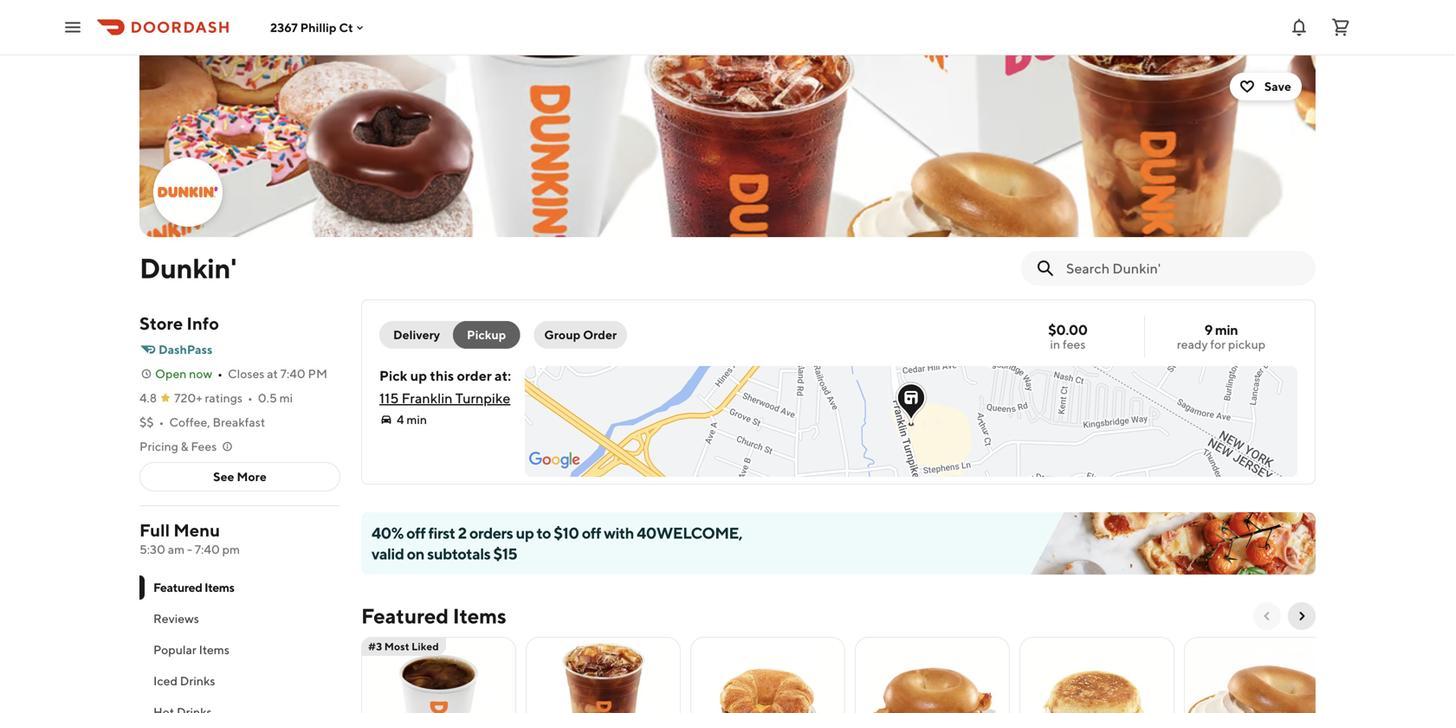 Task type: locate. For each thing, give the bounding box(es) containing it.
pricing & fees
[[139, 440, 217, 454]]

items down subtotals
[[453, 604, 507, 629]]

0 items, open order cart image
[[1331, 17, 1352, 38]]

egg and cheese image
[[1021, 638, 1174, 714]]

min
[[1215, 322, 1238, 338], [407, 413, 427, 427]]

off right $10
[[582, 524, 601, 543]]

1 vertical spatial featured items
[[361, 604, 507, 629]]

next button of carousel image
[[1295, 610, 1309, 624]]

ct
[[339, 20, 353, 34]]

dunkin'
[[139, 252, 237, 285]]

up left to
[[516, 524, 534, 543]]

Item Search search field
[[1067, 259, 1302, 278]]

items inside button
[[199, 643, 230, 658]]

fees
[[191, 440, 217, 454]]

order methods option group
[[380, 321, 520, 349]]

0 horizontal spatial min
[[407, 413, 427, 427]]

0 horizontal spatial featured items
[[153, 581, 234, 595]]

1 horizontal spatial up
[[516, 524, 534, 543]]

off up on at the left bottom of page
[[406, 524, 426, 543]]

bacon egg and cheese image
[[856, 638, 1009, 714]]

2 vertical spatial items
[[199, 643, 230, 658]]

iced drinks
[[153, 675, 215, 689]]

0.5 mi
[[258, 391, 293, 405]]

0 horizontal spatial •
[[159, 415, 164, 430]]

first
[[428, 524, 455, 543]]

now
[[189, 367, 212, 381]]

1 horizontal spatial featured
[[361, 604, 449, 629]]

featured items
[[153, 581, 234, 595], [361, 604, 507, 629]]

fees
[[1063, 337, 1086, 352]]

• left 0.5
[[248, 391, 253, 405]]

popular items
[[153, 643, 230, 658]]

featured up reviews
[[153, 581, 202, 595]]

see more
[[213, 470, 267, 484]]

115 franklin turnpike link
[[380, 390, 511, 407]]

1 horizontal spatial min
[[1215, 322, 1238, 338]]

featured items up reviews
[[153, 581, 234, 595]]

items
[[204, 581, 234, 595], [453, 604, 507, 629], [199, 643, 230, 658]]

1 vertical spatial •
[[248, 391, 253, 405]]

1 vertical spatial items
[[453, 604, 507, 629]]

1 vertical spatial min
[[407, 413, 427, 427]]

7:40 right -
[[195, 543, 220, 557]]

items up drinks
[[199, 643, 230, 658]]

0 vertical spatial 7:40
[[280, 367, 306, 381]]

1 horizontal spatial off
[[582, 524, 601, 543]]

store info
[[139, 314, 219, 334]]

Pickup radio
[[453, 321, 520, 349]]

at
[[267, 367, 278, 381]]

$10
[[554, 524, 579, 543]]

off
[[406, 524, 426, 543], [582, 524, 601, 543]]

ratings
[[205, 391, 243, 405]]

min inside 9 min ready for pickup
[[1215, 322, 1238, 338]]

7:40
[[280, 367, 306, 381], [195, 543, 220, 557]]

1 vertical spatial featured
[[361, 604, 449, 629]]

Delivery radio
[[380, 321, 464, 349]]

1 vertical spatial 7:40
[[195, 543, 220, 557]]

#3 most liked
[[368, 641, 439, 653]]

popular items button
[[139, 635, 341, 666]]

0 vertical spatial featured
[[153, 581, 202, 595]]

40% off first 2 orders up to $10 off with 40welcome, valid on subtotals $15
[[372, 524, 743, 564]]

0 vertical spatial featured items
[[153, 581, 234, 595]]

0 vertical spatial min
[[1215, 322, 1238, 338]]

0 horizontal spatial 7:40
[[195, 543, 220, 557]]

items up reviews button
[[204, 581, 234, 595]]

0 horizontal spatial off
[[406, 524, 426, 543]]

1 horizontal spatial •
[[218, 367, 223, 381]]

drinks
[[180, 675, 215, 689]]

dunkin' image
[[139, 55, 1316, 237], [155, 159, 221, 225]]

0 horizontal spatial up
[[410, 368, 427, 384]]

4.8
[[139, 391, 157, 405]]

featured up #3 most liked on the left of page
[[361, 604, 449, 629]]

min right 4
[[407, 413, 427, 427]]

• right $$
[[159, 415, 164, 430]]

2367
[[270, 20, 298, 34]]

min right 9
[[1215, 322, 1238, 338]]

• right now
[[218, 367, 223, 381]]

valid
[[372, 545, 404, 564]]

original blend image
[[362, 638, 516, 714]]

min for 9
[[1215, 322, 1238, 338]]

1 vertical spatial up
[[516, 524, 534, 543]]

$15
[[493, 545, 517, 564]]

2 vertical spatial •
[[159, 415, 164, 430]]

bagel with cream cheese spread image
[[1185, 638, 1339, 714]]

115
[[380, 390, 399, 407]]

up
[[410, 368, 427, 384], [516, 524, 534, 543]]

see more button
[[140, 464, 340, 491]]

open now
[[155, 367, 212, 381]]

•
[[218, 367, 223, 381], [248, 391, 253, 405], [159, 415, 164, 430]]

see
[[213, 470, 234, 484]]

featured
[[153, 581, 202, 595], [361, 604, 449, 629]]

to
[[537, 524, 551, 543]]

up left this
[[410, 368, 427, 384]]

ready
[[1177, 337, 1208, 352]]

iced
[[153, 675, 178, 689]]

1 horizontal spatial featured items
[[361, 604, 507, 629]]

order
[[457, 368, 492, 384]]

7:40 right at
[[280, 367, 306, 381]]

reviews button
[[139, 604, 341, 635]]

on
[[407, 545, 425, 564]]

orders
[[469, 524, 513, 543]]

$$
[[139, 415, 154, 430]]

720+
[[174, 391, 203, 405]]

featured items up liked
[[361, 604, 507, 629]]

breakfast
[[213, 415, 265, 430]]

powered by google image
[[529, 452, 581, 470]]

this
[[430, 368, 454, 384]]

0 vertical spatial up
[[410, 368, 427, 384]]

$$ • coffee, breakfast
[[139, 415, 265, 430]]

popular
[[153, 643, 196, 658]]



Task type: vqa. For each thing, say whether or not it's contained in the screenshot.
Full Menu 5:30 Am - 7:40 Pm at the left
yes



Task type: describe. For each thing, give the bounding box(es) containing it.
4 min
[[397, 413, 427, 427]]

at:
[[495, 368, 511, 384]]

1 horizontal spatial 7:40
[[280, 367, 306, 381]]

&
[[181, 440, 189, 454]]

2 off from the left
[[582, 524, 601, 543]]

9
[[1205, 322, 1213, 338]]

original blend iced coffee image
[[527, 638, 680, 714]]

store
[[139, 314, 183, 334]]

4
[[397, 413, 404, 427]]

#3 most liked button
[[361, 638, 516, 714]]

pricing
[[139, 440, 178, 454]]

0 vertical spatial items
[[204, 581, 234, 595]]

most
[[384, 641, 410, 653]]

9 min ready for pickup
[[1177, 322, 1266, 352]]

up inside 40% off first 2 orders up to $10 off with 40welcome, valid on subtotals $15
[[516, 524, 534, 543]]

delivery
[[393, 328, 440, 342]]

2 horizontal spatial •
[[248, 391, 253, 405]]

items inside heading
[[453, 604, 507, 629]]

coffee,
[[169, 415, 210, 430]]

#3
[[368, 641, 382, 653]]

pm
[[222, 543, 240, 557]]

reviews
[[153, 612, 199, 626]]

$0.00 in fees
[[1049, 322, 1088, 352]]

iced drinks button
[[139, 666, 341, 697]]

full menu 5:30 am - 7:40 pm
[[139, 521, 240, 557]]

liked
[[412, 641, 439, 653]]

am
[[168, 543, 185, 557]]

0 vertical spatial •
[[218, 367, 223, 381]]

map region
[[468, 306, 1355, 528]]

featured inside heading
[[361, 604, 449, 629]]

open menu image
[[62, 17, 83, 38]]

40welcome,
[[637, 524, 743, 543]]

group order
[[544, 328, 617, 342]]

dashpass
[[159, 343, 213, 357]]

notification bell image
[[1289, 17, 1310, 38]]

for
[[1211, 337, 1226, 352]]

5:30
[[139, 543, 165, 557]]

pickup
[[467, 328, 506, 342]]

mi
[[279, 391, 293, 405]]

closes
[[228, 367, 265, 381]]

40%
[[372, 524, 404, 543]]

pick up this order at: 115 franklin turnpike
[[380, 368, 511, 407]]

pickup
[[1229, 337, 1266, 352]]

2367 phillip ct button
[[270, 20, 367, 34]]

pricing & fees button
[[139, 438, 234, 456]]

menu
[[173, 521, 220, 541]]

more
[[237, 470, 267, 484]]

open
[[155, 367, 187, 381]]

pm
[[308, 367, 328, 381]]

save button
[[1230, 73, 1302, 101]]

min for 4
[[407, 413, 427, 427]]

info
[[187, 314, 219, 334]]

-
[[187, 543, 192, 557]]

franklin
[[402, 390, 453, 407]]

phillip
[[300, 20, 337, 34]]

order
[[583, 328, 617, 342]]

sausage egg and cheese image
[[691, 638, 845, 714]]

previous button of carousel image
[[1261, 610, 1275, 624]]

featured items heading
[[361, 603, 507, 631]]

group order button
[[534, 321, 627, 349]]

• closes at 7:40 pm
[[218, 367, 328, 381]]

save
[[1265, 79, 1292, 94]]

1 off from the left
[[406, 524, 426, 543]]

0.5
[[258, 391, 277, 405]]

up inside pick up this order at: 115 franklin turnpike
[[410, 368, 427, 384]]

in
[[1051, 337, 1061, 352]]

turnpike
[[456, 390, 511, 407]]

group
[[544, 328, 581, 342]]

pick
[[380, 368, 408, 384]]

subtotals
[[427, 545, 491, 564]]

7:40 inside full menu 5:30 am - 7:40 pm
[[195, 543, 220, 557]]

2367 phillip ct
[[270, 20, 353, 34]]

0 horizontal spatial featured
[[153, 581, 202, 595]]

$0.00
[[1049, 322, 1088, 338]]

full
[[139, 521, 170, 541]]

720+ ratings •
[[174, 391, 253, 405]]

2
[[458, 524, 467, 543]]

with
[[604, 524, 634, 543]]



